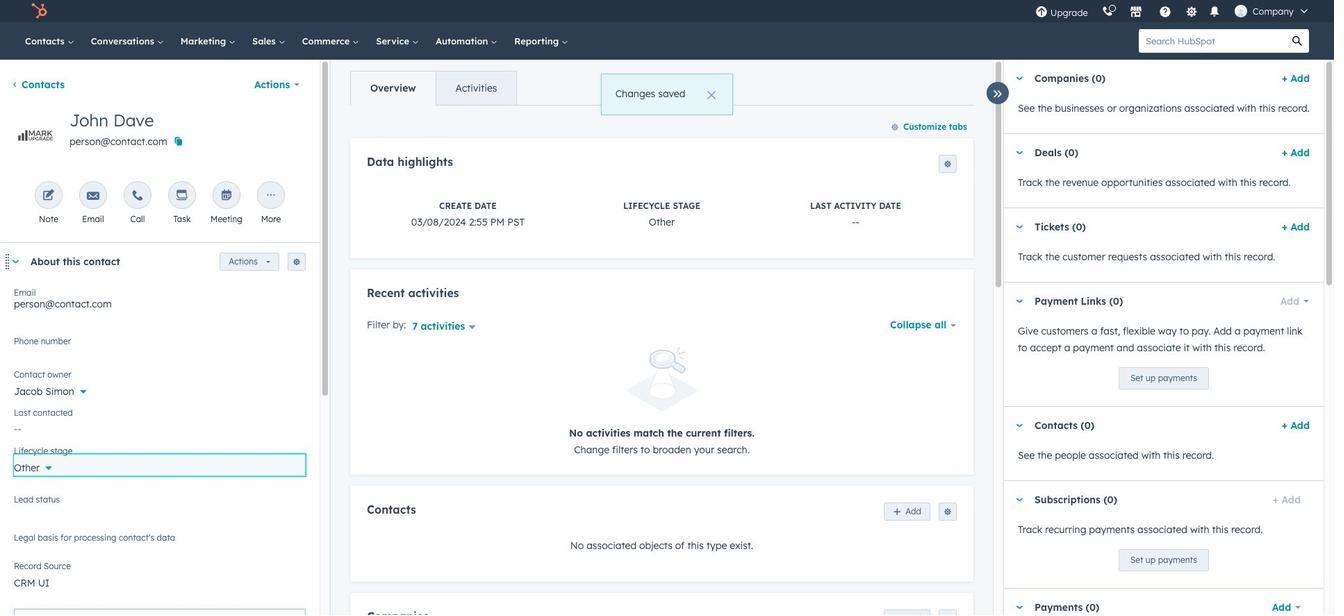 Task type: vqa. For each thing, say whether or not it's contained in the screenshot.
'Alert'
yes



Task type: locate. For each thing, give the bounding box(es) containing it.
caret image
[[1015, 77, 1024, 80], [1015, 151, 1024, 155], [11, 260, 19, 264], [1015, 424, 1024, 428], [1015, 606, 1024, 610]]

call image
[[131, 190, 144, 203]]

task image
[[176, 190, 188, 203]]

0 vertical spatial alert
[[601, 74, 733, 115]]

1 vertical spatial caret image
[[1015, 300, 1024, 303]]

3 caret image from the top
[[1015, 499, 1024, 502]]

2 vertical spatial caret image
[[1015, 499, 1024, 502]]

alert
[[601, 74, 733, 115], [367, 348, 957, 458], [14, 610, 306, 616]]

Search HubSpot search field
[[1139, 29, 1286, 53]]

navigation
[[350, 71, 517, 106]]

caret image
[[1015, 226, 1024, 229], [1015, 300, 1024, 303], [1015, 499, 1024, 502]]

email image
[[87, 190, 99, 203]]

more image
[[265, 190, 277, 203]]

None text field
[[14, 334, 306, 362]]

menu
[[1028, 0, 1318, 22]]

0 vertical spatial caret image
[[1015, 226, 1024, 229]]



Task type: describe. For each thing, give the bounding box(es) containing it.
close image
[[708, 91, 716, 99]]

manage card settings image
[[293, 259, 301, 267]]

jacob simon image
[[1235, 5, 1247, 17]]

2 caret image from the top
[[1015, 300, 1024, 303]]

1 vertical spatial alert
[[367, 348, 957, 458]]

meeting image
[[220, 190, 233, 203]]

2 vertical spatial alert
[[14, 610, 306, 616]]

note image
[[42, 190, 55, 203]]

1 caret image from the top
[[1015, 226, 1024, 229]]

marketplaces image
[[1130, 6, 1142, 19]]

-- text field
[[14, 416, 306, 438]]



